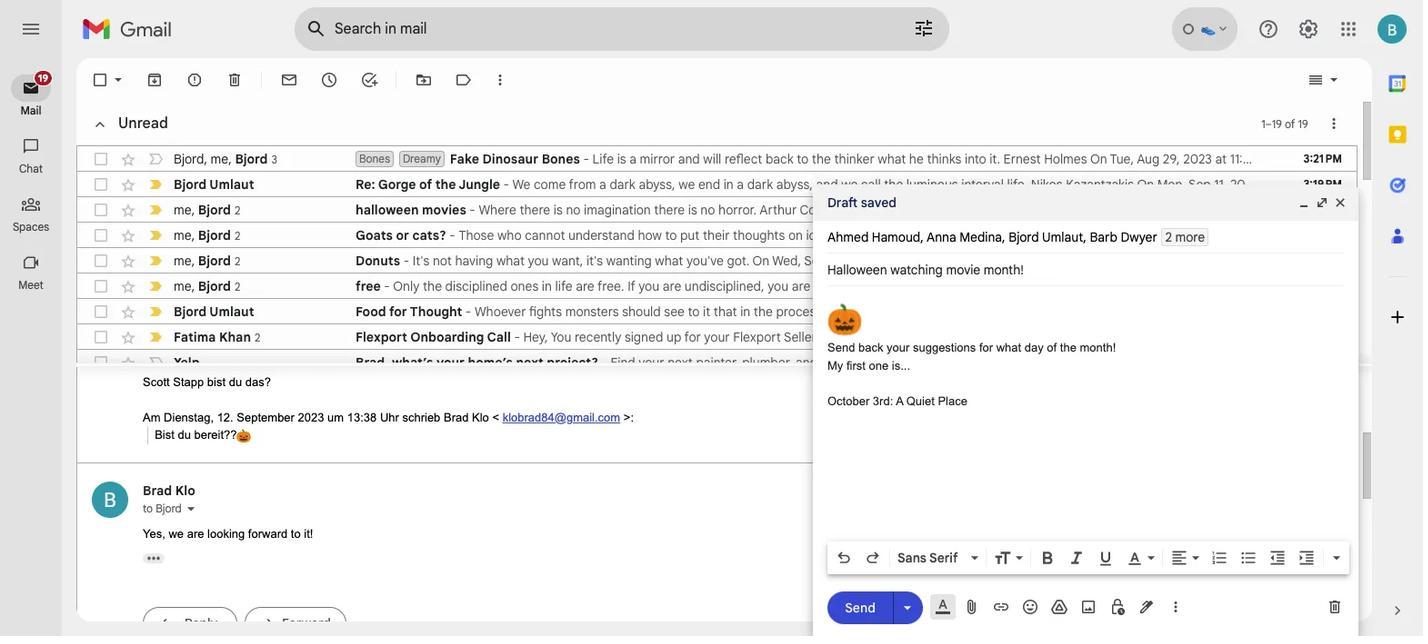 Task type: vqa. For each thing, say whether or not it's contained in the screenshot.
Import contacts and mail
no



Task type: describe. For each thing, give the bounding box(es) containing it.
you up <k
[[1410, 202, 1424, 218]]

1 vertical spatial wrote:
[[1146, 253, 1182, 269]]

64 ͏ from the left
[[1114, 355, 1117, 371]]

clarify
[[1027, 329, 1063, 346]]

it
[[703, 304, 711, 320]]

delete image
[[226, 71, 244, 89]]

moods
[[901, 278, 940, 295]]

0 horizontal spatial tue,
[[896, 202, 920, 218]]

what inside send back your suggestions for what day of the month! my first one is...
[[997, 341, 1022, 355]]

68 ͏ from the left
[[1127, 355, 1130, 371]]

friedrich
[[1064, 227, 1115, 244]]

if
[[1037, 304, 1045, 320]]

- right call
[[514, 329, 520, 346]]

73 ͏ from the left
[[1143, 355, 1146, 371]]

sans
[[898, 550, 927, 567]]

and right mirror
[[678, 151, 700, 167]]

what down who
[[497, 253, 525, 269]]

58 ͏ from the left
[[1094, 355, 1097, 371]]

halloween
[[356, 202, 419, 218]]

recently
[[575, 329, 622, 346]]

undo ‪(⌘z)‬ image
[[835, 549, 853, 568]]

4 ͏ from the left
[[918, 355, 921, 371]]

at left 12:36
[[880, 253, 892, 269]]

for inside send back your suggestions for what day of the month! my first one is...
[[980, 341, 994, 355]]

32 ͏ from the left
[[1009, 355, 1012, 371]]

0 horizontal spatial should
[[622, 304, 661, 320]]

it!
[[304, 527, 313, 541]]

65 ͏ from the left
[[1117, 355, 1120, 371]]

show trimmed content image
[[143, 554, 165, 564]]

a left mirror
[[630, 151, 637, 167]]

0 horizontal spatial back
[[766, 151, 794, 167]]

1 vertical spatial will
[[1320, 304, 1338, 320]]

send for send
[[845, 600, 876, 616]]

47 ͏ from the left
[[1058, 355, 1061, 371]]

life
[[593, 151, 614, 167]]

brad up to bjord in the left of the page
[[143, 483, 172, 499]]

59 ͏ from the left
[[1097, 355, 1100, 371]]

2 horizontal spatial back
[[1372, 304, 1400, 320]]

46 ͏ from the left
[[1055, 355, 1058, 371]]

2:57 pm
[[1303, 254, 1343, 267]]

the left abyss
[[1261, 304, 1280, 320]]

and right moods
[[944, 278, 966, 295]]

imagination
[[584, 202, 651, 218]]

looking inside the brad klo "list"
[[207, 527, 245, 541]]

1 horizontal spatial wed,
[[1164, 278, 1193, 295]]

klo down medina
[[980, 253, 998, 269]]

sep up "can"
[[1225, 227, 1248, 244]]

yelp.
[[881, 355, 908, 371]]

to left thinker
[[797, 151, 809, 167]]

2:50
[[1014, 202, 1039, 218]]

indent less ‪(⌘[)‬ image
[[1269, 549, 1287, 568]]

klo left <
[[472, 411, 489, 424]]

am
[[143, 411, 161, 424]]

you right "if"
[[1048, 304, 1069, 320]]

brad klo list
[[77, 164, 1343, 637]]

the up thought
[[423, 278, 442, 295]]

57 ͏ from the left
[[1091, 355, 1094, 371]]

13 ͏ from the left
[[947, 355, 951, 371]]

indent more ‪(⌘])‬ image
[[1298, 549, 1316, 568]]

31 ͏ from the left
[[1006, 355, 1009, 371]]

what's
[[392, 355, 433, 371]]

0 horizontal spatial i
[[936, 329, 939, 346]]

cats?
[[413, 227, 446, 244]]

halloween movies - where there is no imagination there is no horror. arthur conan doyle on tue, sep 12, 2023 at 2:50 pm brad klo <klobrad84@gmail.com> wrote: hey guys what are you
[[356, 202, 1424, 218]]

you down long
[[1098, 329, 1119, 346]]

the right the call
[[884, 176, 904, 193]]

at left 10:24
[[1263, 176, 1274, 193]]

Search in mail text field
[[335, 20, 862, 38]]

2 horizontal spatial is
[[688, 202, 698, 218]]

in left "exc"
[[1392, 253, 1402, 269]]

scott
[[143, 375, 170, 389]]

2 next from the left
[[668, 355, 693, 371]]

dinosaur
[[483, 151, 539, 167]]

2023 right 11,
[[1231, 176, 1260, 193]]

21 ͏ from the left
[[973, 355, 977, 371]]

only
[[393, 278, 420, 295]]

mail heading
[[0, 104, 62, 118]]

1 horizontal spatial i
[[1235, 253, 1238, 269]]

search in mail image
[[300, 13, 333, 45]]

to left it
[[688, 304, 700, 320]]

2 flexport from the left
[[733, 329, 781, 346]]

got.
[[727, 253, 750, 269]]

0 horizontal spatial hey
[[1185, 253, 1207, 269]]

are down peterson
[[1388, 202, 1407, 218]]

into up "nee"
[[1404, 304, 1424, 320]]

- left we
[[504, 176, 509, 193]]

Search in mail search field
[[295, 7, 950, 51]]

monster.
[[958, 304, 1008, 320]]

39 ͏ from the left
[[1032, 355, 1035, 371]]

6 row from the top
[[77, 274, 1424, 299]]

1 horizontal spatial abyss,
[[777, 176, 813, 193]]

2023 up "some"
[[1269, 227, 1298, 244]]

gmail image
[[82, 11, 181, 47]]

19 link
[[11, 70, 53, 102]]

1 horizontal spatial we
[[679, 176, 695, 193]]

1 – 19 of 19
[[1262, 117, 1309, 131]]

3 row from the top
[[77, 197, 1424, 223]]

heat
[[972, 227, 998, 244]]

0 horizontal spatial bones
[[359, 152, 390, 166]]

<
[[493, 411, 499, 424]]

🎃 image
[[828, 302, 863, 337]]

your up painter,
[[704, 329, 730, 346]]

serif
[[930, 550, 958, 567]]

life
[[555, 278, 573, 295]]

25 ͏ from the left
[[986, 355, 990, 371]]

debate.
[[1016, 227, 1060, 244]]

2 horizontal spatial there
[[1233, 329, 1263, 346]]

1 vertical spatial not
[[433, 253, 452, 269]]

send back your suggestions for what day of the month! my first one is...
[[828, 341, 1117, 373]]

insert photo image
[[1080, 599, 1098, 617]]

passions.
[[998, 278, 1052, 295]]

goats
[[356, 227, 393, 244]]

italic ‪(⌘i)‬ image
[[1068, 549, 1086, 568]]

your inside send back your suggestions for what day of the month! my first one is...
[[887, 341, 910, 355]]

are up process
[[792, 278, 811, 295]]

discard draft ‪(⌘⇧d)‬ image
[[1326, 599, 1345, 617]]

62 ͏ from the left
[[1107, 355, 1110, 371]]

sep up an
[[1196, 278, 1218, 295]]

on right "got."
[[753, 253, 770, 269]]

into right enter
[[925, 227, 946, 244]]

3:21 pm
[[1304, 152, 1343, 166]]

pm right 2:50
[[1043, 202, 1061, 218]]

doyle
[[841, 202, 873, 218]]

to left put
[[665, 227, 677, 244]]

me for free
[[174, 278, 192, 294]]

more send options image
[[899, 599, 917, 617]]

what up re: gorge of the jungle - we come from a dark abyss, we end in a dark abyss, and we call the luminous interval life. nikos kazantzakis on mon, sep 11, 2023 at 10:24 am james peterson
[[878, 151, 906, 167]]

the left heat
[[949, 227, 969, 244]]

medina
[[960, 229, 1003, 246]]

portal
[[820, 329, 854, 346]]

27 ͏ from the left
[[993, 355, 996, 371]]

or
[[396, 227, 409, 244]]

das?
[[245, 375, 271, 389]]

quiet
[[907, 394, 935, 408]]

1 horizontal spatial du
[[229, 375, 242, 389]]

1 bjord umlaut from the top
[[174, 176, 254, 193]]

draft saved dialog
[[813, 185, 1359, 637]]

1 vertical spatial <klobrad84@gmail.com>
[[1001, 253, 1143, 269]]

day
[[1025, 341, 1044, 355]]

food for thought - whoever fights monsters should see to it that in the process he does not become a monster. and if you gaze long enough into an abyss, the abyss will gaze back into
[[356, 304, 1424, 320]]

holmes
[[1045, 151, 1088, 167]]

hey,
[[524, 329, 548, 346]]

to up 'yes,'
[[143, 502, 153, 515]]

5 ͏ from the left
[[921, 355, 924, 371]]

how
[[638, 227, 662, 244]]

me for halloween movies
[[174, 202, 192, 218]]

eliud
[[1055, 278, 1083, 295]]

donuts
[[356, 253, 400, 269]]

of inside send back your suggestions for what day of the month! my first one is...
[[1047, 341, 1057, 355]]

free - only the disciplined ones in life are free. if you are undisciplined, you are a slave to your moods and your passions. eliud kipchoge on wed, sep 13, 2023 at 1:58 pm brad klo <klobra
[[356, 278, 1424, 295]]

those
[[459, 227, 494, 244]]

Subject field
[[828, 261, 1345, 279]]

klo up to bjord in the left of the page
[[175, 483, 195, 499]]

ahmed hamoud , anna medina , bjord umlaut , barb dwyer 2 more
[[828, 229, 1205, 246]]

36 ͏ from the left
[[1022, 355, 1026, 371]]

is...
[[892, 359, 911, 373]]

settings image
[[1298, 18, 1320, 40]]

42 ͏ from the left
[[1042, 355, 1045, 371]]

on down re: gorge of the jungle - we come from a dark abyss, we end in a dark abyss, and we call the luminous interval life. nikos kazantzakis on mon, sep 11, 2023 at 10:24 am james peterson
[[876, 202, 893, 218]]

mail
[[20, 104, 41, 117]]

if
[[628, 278, 636, 295]]

back inside send back your suggestions for what day of the month! my first one is...
[[859, 341, 884, 355]]

main menu image
[[20, 18, 42, 40]]

your down onboarding
[[437, 355, 465, 371]]

23 ͏ from the left
[[980, 355, 983, 371]]

1 horizontal spatial he
[[910, 151, 924, 167]]

at left 2:50
[[999, 202, 1010, 218]]

mark as unread image
[[280, 71, 298, 89]]

yes, we are looking forward to it!
[[143, 527, 317, 541]]

40 ͏ from the left
[[1035, 355, 1039, 371]]

<klobrad84@gm
[[1336, 151, 1424, 167]]

klo left <k
[[1394, 227, 1412, 244]]

3:09 pm
[[1301, 203, 1343, 217]]

underline ‪(⌘u)‬ image
[[1097, 550, 1115, 569]]

toggle confidential mode image
[[1109, 599, 1127, 617]]

more formatting options image
[[1328, 549, 1346, 568]]

row containing bjord
[[77, 146, 1424, 172]]

- right free
[[384, 278, 390, 295]]

2023 down have at top right
[[1239, 278, 1268, 295]]

send for send back your suggestions for what day of the month! my first one is...
[[828, 341, 856, 355]]

close image
[[1334, 196, 1348, 210]]

60 ͏ from the left
[[1100, 355, 1104, 371]]

and up draft
[[817, 176, 838, 193]]

Message Body text field
[[828, 296, 1345, 537]]

the up movies
[[436, 176, 456, 193]]

a up 'just'
[[948, 304, 955, 320]]

navigation containing mail
[[0, 58, 64, 637]]

the inside send back your suggestions for what day of the month! my first one is...
[[1061, 341, 1077, 355]]

me for goats or cats?
[[174, 227, 192, 243]]

bulleted list ‪(⌘⇧8)‬ image
[[1240, 549, 1258, 568]]

klo up 3:19 pm
[[1315, 151, 1333, 167]]

2:50 pm
[[1301, 279, 1343, 293]]

sans serif option
[[894, 549, 968, 568]]

2 for free - only the disciplined ones in life are free. if you are undisciplined, you are a slave to your moods and your passions. eliud kipchoge on wed, sep 13, 2023 at 1:58 pm brad klo <klobra
[[235, 280, 240, 293]]

74 ͏ from the left
[[1146, 355, 1149, 371]]

0 horizontal spatial am
[[1262, 151, 1281, 167]]

of down dreamy
[[419, 176, 432, 193]]

at left 11:40
[[1216, 151, 1227, 167]]

it's
[[587, 253, 603, 269]]

on down "aug"
[[1138, 176, 1155, 193]]

place
[[938, 394, 968, 408]]

and down become
[[911, 329, 933, 346]]

to left day
[[1012, 329, 1024, 346]]

brad down medina
[[949, 253, 976, 269]]

a up horror.
[[737, 176, 744, 193]]

the left process
[[754, 304, 773, 320]]

monsters
[[566, 304, 619, 320]]

mirror
[[640, 151, 675, 167]]

28 ͏ from the left
[[996, 355, 999, 371]]

an
[[1203, 304, 1218, 320]]

row containing yelp
[[77, 350, 1357, 376]]

service
[[1336, 329, 1378, 346]]

52 ͏ from the left
[[1074, 355, 1078, 371]]

have
[[1241, 253, 1269, 269]]

18 ͏ from the left
[[964, 355, 967, 371]]

13:38
[[347, 411, 377, 424]]

0 horizontal spatial 19
[[38, 72, 48, 85]]

- left where
[[470, 202, 476, 218]]

brad down readings
[[1333, 278, 1360, 295]]

11,
[[1215, 176, 1228, 193]]

enter
[[891, 227, 921, 244]]

2 inside draft saved dialog
[[1166, 229, 1173, 246]]

just
[[942, 329, 963, 346]]

into left "it."
[[965, 151, 987, 167]]

- down disciplined
[[466, 304, 472, 320]]

to left it!
[[291, 527, 301, 541]]

0 horizontal spatial he
[[826, 304, 840, 320]]

at left 4:19
[[1301, 227, 1313, 244]]

- left it's
[[404, 253, 410, 269]]

who
[[498, 227, 522, 244]]

insert signature image
[[1138, 599, 1156, 617]]

1:58
[[1286, 278, 1308, 295]]

on up the kazantzakis
[[1091, 151, 1108, 167]]

are right life
[[576, 278, 595, 295]]

are up see
[[663, 278, 682, 295]]

0 vertical spatial should
[[827, 227, 865, 244]]

cannot
[[525, 227, 565, 244]]

24 ͏ from the left
[[983, 355, 986, 371]]

20 ͏ from the left
[[970, 355, 973, 371]]

2 row from the top
[[77, 172, 1424, 197]]

your up monster.
[[969, 278, 995, 295]]

in right that
[[741, 304, 751, 320]]

15 ͏ from the left
[[954, 355, 957, 371]]

insert files using drive image
[[1051, 599, 1069, 617]]

what down how
[[655, 253, 684, 269]]

2023 right the 29,
[[1184, 151, 1213, 167]]

you down cannot
[[528, 253, 549, 269]]

8 ͏ from the left
[[931, 355, 934, 371]]

sep down ice
[[804, 253, 827, 269]]

you right if
[[639, 278, 660, 295]]

37 ͏ from the left
[[1025, 355, 1029, 371]]

54 ͏ from the left
[[1081, 355, 1084, 371]]

guys
[[1326, 202, 1353, 218]]

71 ͏ from the left
[[1136, 355, 1140, 371]]

- left the find
[[602, 355, 608, 371]]

undisciplined,
[[685, 278, 765, 295]]

where
[[479, 202, 517, 218]]

on right nietzsche
[[1179, 227, 1196, 244]]

pm right 4:19
[[1342, 227, 1361, 244]]

at left 1:58
[[1271, 278, 1283, 295]]

me , bjord 2 for free
[[174, 278, 240, 294]]

9 ͏ from the left
[[934, 355, 937, 371]]

0 horizontal spatial 12,
[[949, 202, 964, 218]]

1 no from the left
[[566, 202, 581, 218]]

your down signed
[[639, 355, 665, 371]]

2023 inside the brad klo "list"
[[298, 411, 324, 424]]

add to tasks image
[[360, 71, 378, 89]]



Task type: locate. For each thing, give the bounding box(es) containing it.
yes,
[[143, 527, 165, 541]]

umlaut inside draft saved dialog
[[1043, 229, 1084, 246]]

looking down enough
[[1153, 329, 1195, 346]]

nee
[[1405, 329, 1424, 346]]

me , bjord 2 for donuts
[[174, 252, 240, 269]]

send inside button
[[845, 600, 876, 616]]

1 vertical spatial tue,
[[896, 202, 920, 218]]

du right bist
[[229, 375, 242, 389]]

1 horizontal spatial tue,
[[1110, 151, 1135, 167]]

1 horizontal spatial gaze
[[1341, 304, 1369, 320]]

2 gaze from the left
[[1341, 304, 1369, 320]]

bold ‪(⌘b)‬ image
[[1039, 549, 1057, 568]]

du down dienstag,
[[178, 429, 191, 442]]

spaces heading
[[0, 220, 62, 235]]

1 horizontal spatial is
[[617, 151, 627, 167]]

free.
[[598, 278, 625, 295]]

3 me , bjord 2 from the top
[[174, 252, 240, 269]]

october 3rd: a quiet place
[[828, 394, 968, 408]]

klo down the kazantzakis
[[1095, 202, 1113, 218]]

chat
[[19, 162, 43, 176]]

bist
[[207, 375, 226, 389]]

we left end
[[679, 176, 695, 193]]

me for donuts
[[174, 252, 192, 269]]

2 for goats or cats? - those who cannot understand how to put their thoughts on ice should not enter into the heat of debate. friedrich nietzsche on tue, sep 12, 2023 at 4:19 pm brad klo <k
[[235, 229, 240, 242]]

back right the reflect
[[766, 151, 794, 167]]

me
[[211, 151, 229, 167], [174, 202, 192, 218], [174, 227, 192, 243], [174, 252, 192, 269], [174, 278, 192, 294]]

1 horizontal spatial no
[[701, 202, 716, 218]]

45 ͏ from the left
[[1052, 355, 1055, 371]]

2 dark from the left
[[748, 176, 773, 193]]

sep down luminous
[[923, 202, 945, 218]]

brad klo
[[143, 483, 195, 499]]

0 horizontal spatial we
[[169, 527, 184, 541]]

2 bjord umlaut from the top
[[174, 304, 254, 320]]

0 horizontal spatial abyss,
[[639, 176, 676, 193]]

1 vertical spatial send
[[845, 600, 876, 616]]

0 horizontal spatial there
[[520, 202, 551, 218]]

22 ͏ from the left
[[977, 355, 980, 371]]

flexport up brad, what's your home's next project? - find your next painter, plumber, and more with yelp. ͏ ͏ ͏ ͏ ͏ ͏ ͏ ͏ ͏ ͏ ͏ ͏ ͏ ͏ ͏ ͏ ͏ ͏ ͏ ͏ ͏ ͏ ͏ ͏ ͏ ͏ ͏ ͏ ͏ ͏ ͏ ͏ ͏ ͏ ͏ ͏ ͏ ͏ ͏ ͏ ͏ ͏ ͏ ͏ ͏ ͏ ͏ ͏ ͏ ͏ ͏ ͏ ͏ ͏ ͏ ͏ ͏ ͏ ͏ ͏ ͏ ͏ ͏ ͏ ͏ ͏ ͏ ͏ ͏ ͏ ͏ ͏ ͏ ͏
[[733, 329, 781, 346]]

2023 down the ahmed
[[848, 253, 877, 269]]

2023
[[1184, 151, 1213, 167], [1231, 176, 1260, 193], [967, 202, 996, 218], [1269, 227, 1298, 244], [848, 253, 877, 269], [1239, 278, 1268, 295], [298, 411, 324, 424]]

for
[[389, 304, 407, 320], [685, 329, 701, 346], [980, 341, 994, 355]]

brad, what's your home's next project? - find your next painter, plumber, and more with yelp. ͏ ͏ ͏ ͏ ͏ ͏ ͏ ͏ ͏ ͏ ͏ ͏ ͏ ͏ ͏ ͏ ͏ ͏ ͏ ͏ ͏ ͏ ͏ ͏ ͏ ͏ ͏ ͏ ͏ ͏ ͏ ͏ ͏ ͏ ͏ ͏ ͏ ͏ ͏ ͏ ͏ ͏ ͏ ͏ ͏ ͏ ͏ ͏ ͏ ͏ ͏ ͏ ͏ ͏ ͏ ͏ ͏ ͏ ͏ ͏ ͏ ͏ ͏ ͏ ͏ ͏ ͏ ͏ ͏ ͏ ͏ ͏ ͏ ͏
[[356, 355, 1149, 371]]

brad up 10:24
[[1284, 151, 1312, 167]]

1 horizontal spatial next
[[668, 355, 693, 371]]

in right end
[[724, 176, 734, 193]]

1 gaze from the left
[[1072, 304, 1100, 320]]

put
[[681, 227, 700, 244]]

their
[[703, 227, 730, 244]]

pm down anna
[[927, 253, 946, 269]]

damit
[[143, 340, 174, 354]]

1 horizontal spatial 12,
[[1251, 227, 1266, 244]]

10:24
[[1278, 176, 1308, 193]]

1 next from the left
[[516, 355, 544, 371]]

2 no from the left
[[701, 202, 716, 218]]

35 ͏ from the left
[[1019, 355, 1022, 371]]

1 horizontal spatial more
[[1176, 229, 1205, 246]]

chat heading
[[0, 162, 62, 176]]

bjord inside the brad klo "list"
[[156, 502, 182, 515]]

back down <klobra
[[1372, 304, 1400, 320]]

1 horizontal spatial wrote:
[[1261, 202, 1297, 218]]

meet heading
[[0, 278, 62, 293]]

2023 down 'interval'
[[967, 202, 996, 218]]

more inside unread tab panel
[[821, 355, 851, 371]]

exc
[[1405, 253, 1424, 269]]

food
[[356, 304, 386, 320]]

12,
[[949, 202, 964, 218], [1251, 227, 1266, 244]]

you
[[551, 329, 572, 346]]

63 ͏ from the left
[[1110, 355, 1114, 371]]

1 vertical spatial am
[[1311, 176, 1330, 193]]

1 vertical spatial du
[[178, 429, 191, 442]]

a right from
[[600, 176, 607, 193]]

is up put
[[688, 202, 698, 218]]

are inside the brad klo "list"
[[187, 527, 204, 541]]

slave
[[824, 278, 854, 295]]

0 vertical spatial looking
[[1153, 329, 1195, 346]]

2 vertical spatial tue,
[[1199, 227, 1223, 244]]

48 ͏ from the left
[[1061, 355, 1065, 371]]

0 vertical spatial bjord umlaut
[[174, 176, 254, 193]]

are
[[1388, 202, 1407, 218], [576, 278, 595, 295], [663, 278, 682, 295], [792, 278, 811, 295], [187, 527, 204, 541]]

dark down the reflect
[[748, 176, 773, 193]]

2 horizontal spatial 19
[[1299, 117, 1309, 131]]

1 horizontal spatial bones
[[542, 151, 580, 167]]

to right slave
[[857, 278, 869, 295]]

44 ͏ from the left
[[1048, 355, 1052, 371]]

53 ͏ from the left
[[1078, 355, 1081, 371]]

fatima khan 2
[[174, 329, 261, 345]]

row
[[77, 146, 1424, 172], [77, 172, 1424, 197], [77, 197, 1424, 223], [77, 223, 1424, 248], [77, 248, 1424, 274], [77, 274, 1424, 299], [77, 299, 1424, 325], [77, 325, 1424, 350], [77, 350, 1357, 376]]

0 vertical spatial wed,
[[773, 253, 802, 269]]

i right "can"
[[1235, 253, 1238, 269]]

1 vertical spatial i
[[936, 329, 939, 346]]

1 vertical spatial 13,
[[1221, 278, 1236, 295]]

the left thinker
[[812, 151, 831, 167]]

1 horizontal spatial there
[[654, 202, 685, 218]]

0 vertical spatial 13,
[[830, 253, 845, 269]]

0 horizontal spatial dark
[[610, 176, 636, 193]]

14 ͏ from the left
[[950, 355, 954, 371]]

26 ͏ from the left
[[990, 355, 993, 371]]

0 vertical spatial he
[[910, 151, 924, 167]]

0 horizontal spatial more
[[821, 355, 851, 371]]

1 vertical spatial bjord umlaut
[[174, 304, 254, 320]]

into left an
[[1179, 304, 1200, 320]]

damit wir kommen?
[[143, 340, 247, 354]]

inbox section options image
[[1326, 115, 1344, 133]]

redo ‪(⌘y)‬ image
[[864, 549, 882, 568]]

0 vertical spatial more
[[1176, 229, 1205, 246]]

are right 'yes,'
[[187, 527, 204, 541]]

0 vertical spatial send
[[828, 341, 856, 355]]

12, up have at top right
[[1251, 227, 1266, 244]]

12, up anna
[[949, 202, 964, 218]]

0 vertical spatial <klobrad84@gmail.com>
[[1116, 202, 1258, 218]]

abyss,
[[639, 176, 676, 193], [777, 176, 813, 193], [1221, 304, 1258, 320]]

0 horizontal spatial gaze
[[1072, 304, 1100, 320]]

some
[[1272, 253, 1304, 269]]

send inside send back your suggestions for what day of the month! my first one is...
[[828, 341, 856, 355]]

there right is
[[1233, 329, 1263, 346]]

1 vertical spatial should
[[622, 304, 661, 320]]

unread tab panel
[[76, 102, 1424, 631]]

0 vertical spatial i
[[1235, 253, 1238, 269]]

schrieb
[[403, 411, 441, 424]]

to bjord
[[143, 502, 182, 515]]

for right 'just'
[[980, 341, 994, 355]]

2 vertical spatial umlaut
[[210, 304, 254, 320]]

away image
[[1202, 22, 1216, 36]]

1 horizontal spatial for
[[685, 329, 701, 346]]

abyss, right an
[[1221, 304, 1258, 320]]

dark
[[610, 176, 636, 193], [748, 176, 773, 193]]

umlaut up subject field
[[1043, 229, 1084, 246]]

next
[[516, 355, 544, 371], [668, 355, 693, 371]]

more options image
[[1171, 599, 1182, 617]]

what right the clarify at the bottom right of the page
[[1066, 329, 1095, 346]]

du
[[229, 375, 242, 389], [178, 429, 191, 442]]

19 left inbox section options icon
[[1299, 117, 1309, 131]]

back up one
[[859, 341, 884, 355]]

19 right 1
[[1272, 117, 1283, 131]]

29 ͏ from the left
[[999, 355, 1003, 371]]

1 horizontal spatial looking
[[1153, 329, 1195, 346]]

🎃 image
[[237, 429, 251, 444]]

enough
[[1132, 304, 1175, 320]]

0 vertical spatial tue,
[[1110, 151, 1135, 167]]

1 me , bjord 2 from the top
[[174, 202, 240, 218]]

more inside draft saved dialog
[[1176, 229, 1205, 246]]

row containing fatima khan
[[77, 325, 1424, 350]]

the left month!
[[1061, 341, 1077, 355]]

looking left forward
[[207, 527, 245, 541]]

2 horizontal spatial tue,
[[1199, 227, 1223, 244]]

2 inside fatima khan 2
[[255, 331, 261, 344]]

flexport onboarding call - hey, you recently signed up for your flexport seller portal account, and i just wanted to clarify what you were looking for. is there a particular service you nee
[[356, 329, 1424, 346]]

56 ͏ from the left
[[1087, 355, 1091, 371]]

saved
[[861, 195, 897, 211]]

pm right 1:58
[[1311, 278, 1330, 295]]

11 ͏ from the left
[[941, 355, 944, 371]]

abyss, up arthur
[[777, 176, 813, 193]]

brad up friedrich in the top right of the page
[[1064, 202, 1092, 218]]

advanced search options image
[[906, 10, 943, 46]]

1 horizontal spatial 19
[[1272, 117, 1283, 131]]

1 horizontal spatial should
[[827, 227, 865, 244]]

forward
[[248, 527, 288, 541]]

0 horizontal spatial flexport
[[356, 329, 408, 346]]

klo down readings
[[1364, 278, 1382, 295]]

me , bjord 2 for goats
[[174, 227, 240, 243]]

minimize image
[[1297, 196, 1312, 210]]

your up is...
[[887, 341, 910, 355]]

what right close "image" in the top right of the page
[[1356, 202, 1385, 218]]

no down end
[[701, 202, 716, 218]]

long
[[1103, 304, 1128, 320]]

life.
[[1008, 176, 1028, 193]]

2 horizontal spatial for
[[980, 341, 994, 355]]

6 ͏ from the left
[[924, 355, 928, 371]]

1 horizontal spatial 13,
[[1221, 278, 1236, 295]]

uhr
[[380, 411, 399, 424]]

of right –
[[1285, 117, 1296, 131]]

50 ͏ from the left
[[1068, 355, 1071, 371]]

wir
[[177, 340, 192, 354]]

4 row from the top
[[77, 223, 1424, 248]]

0 horizontal spatial wrote:
[[1146, 253, 1182, 269]]

51 ͏ from the left
[[1071, 355, 1074, 371]]

having
[[455, 253, 493, 269]]

what left day
[[997, 341, 1022, 355]]

will
[[704, 151, 722, 167], [1320, 304, 1338, 320]]

insert link ‪(⌘k)‬ image
[[993, 599, 1011, 617]]

17 ͏ from the left
[[960, 355, 964, 371]]

bist du bereit??
[[155, 429, 237, 442]]

on up enough
[[1144, 278, 1161, 295]]

bist
[[155, 429, 174, 442]]

0 horizontal spatial for
[[389, 304, 407, 320]]

None checkbox
[[92, 150, 110, 168], [92, 252, 110, 270], [92, 150, 110, 168], [92, 252, 110, 270]]

is for there
[[554, 202, 563, 218]]

you up process
[[768, 278, 789, 295]]

1
[[1262, 117, 1266, 131]]

2 vertical spatial not
[[875, 304, 894, 320]]

it's
[[413, 253, 430, 269]]

at
[[1216, 151, 1227, 167], [1263, 176, 1274, 193], [999, 202, 1010, 218], [1301, 227, 1313, 244], [880, 253, 892, 269], [1271, 278, 1283, 295]]

1 horizontal spatial dark
[[748, 176, 773, 193]]

dwyer
[[1121, 229, 1158, 246]]

archive image
[[146, 71, 164, 89]]

33 ͏ from the left
[[1012, 355, 1016, 371]]

2 for halloween movies - where there is no imagination there is no horror. arthur conan doyle on tue, sep 12, 2023 at 2:50 pm brad klo <klobrad84@gmail.com> wrote: hey guys what are you
[[235, 203, 240, 217]]

1 vertical spatial back
[[1372, 304, 1400, 320]]

no down from
[[566, 202, 581, 218]]

is for life
[[617, 151, 627, 167]]

1 dark from the left
[[610, 176, 636, 193]]

nikos
[[1032, 176, 1063, 193]]

7 row from the top
[[77, 299, 1424, 325]]

dreamy
[[403, 152, 441, 166]]

55 ͏ from the left
[[1084, 355, 1087, 371]]

0 vertical spatial back
[[766, 151, 794, 167]]

29,
[[1163, 151, 1181, 167]]

toggle split pane mode image
[[1307, 71, 1326, 89]]

0 horizontal spatial will
[[704, 151, 722, 167]]

looking inside unread tab panel
[[1153, 329, 1195, 346]]

numbered list ‪(⌘⇧7)‬ image
[[1211, 549, 1229, 568]]

8 row from the top
[[77, 325, 1424, 350]]

- left life
[[584, 151, 589, 167]]

0 horizontal spatial looking
[[207, 527, 245, 541]]

of right day
[[1047, 341, 1057, 355]]

0 vertical spatial not
[[869, 227, 888, 244]]

͏
[[908, 355, 911, 371], [911, 355, 915, 371], [915, 355, 918, 371], [918, 355, 921, 371], [921, 355, 924, 371], [924, 355, 928, 371], [928, 355, 931, 371], [931, 355, 934, 371], [934, 355, 937, 371], [937, 355, 941, 371], [941, 355, 944, 371], [944, 355, 947, 371], [947, 355, 951, 371], [950, 355, 954, 371], [954, 355, 957, 371], [957, 355, 960, 371], [960, 355, 964, 371], [964, 355, 967, 371], [967, 355, 970, 371], [970, 355, 973, 371], [973, 355, 977, 371], [977, 355, 980, 371], [980, 355, 983, 371], [983, 355, 986, 371], [986, 355, 990, 371], [990, 355, 993, 371], [993, 355, 996, 371], [996, 355, 999, 371], [999, 355, 1003, 371], [1003, 355, 1006, 371], [1006, 355, 1009, 371], [1009, 355, 1012, 371], [1012, 355, 1016, 371], [1016, 355, 1019, 371], [1019, 355, 1022, 371], [1022, 355, 1026, 371], [1025, 355, 1029, 371], [1029, 355, 1032, 371], [1032, 355, 1035, 371], [1035, 355, 1039, 371], [1039, 355, 1042, 371], [1042, 355, 1045, 371], [1045, 355, 1048, 371], [1048, 355, 1052, 371], [1052, 355, 1055, 371], [1055, 355, 1058, 371], [1058, 355, 1061, 371], [1061, 355, 1065, 371], [1065, 355, 1068, 371], [1068, 355, 1071, 371], [1071, 355, 1074, 371], [1074, 355, 1078, 371], [1078, 355, 1081, 371], [1081, 355, 1084, 371], [1084, 355, 1087, 371], [1087, 355, 1091, 371], [1091, 355, 1094, 371], [1094, 355, 1097, 371], [1097, 355, 1100, 371], [1100, 355, 1104, 371], [1104, 355, 1107, 371], [1107, 355, 1110, 371], [1110, 355, 1114, 371], [1114, 355, 1117, 371], [1117, 355, 1120, 371], [1120, 355, 1123, 371], [1123, 355, 1127, 371], [1127, 355, 1130, 371], [1130, 355, 1133, 371], [1133, 355, 1136, 371], [1136, 355, 1140, 371], [1140, 355, 1143, 371], [1143, 355, 1146, 371], [1146, 355, 1149, 371]]

tue,
[[1110, 151, 1135, 167], [896, 202, 920, 218], [1199, 227, 1223, 244]]

1 horizontal spatial am
[[1311, 176, 1330, 193]]

tab list
[[1373, 58, 1424, 571]]

1 row from the top
[[77, 146, 1424, 172]]

0 vertical spatial 12,
[[949, 202, 964, 218]]

10 ͏ from the left
[[937, 355, 941, 371]]

<klobrad84@gmail.com> down 'mon,'
[[1116, 202, 1258, 218]]

bones up the come
[[542, 151, 580, 167]]

bjord inside draft saved dialog
[[1009, 229, 1040, 246]]

on
[[789, 227, 803, 244]]

klobrad84@gmail.com link
[[503, 411, 621, 424]]

0 horizontal spatial 13,
[[830, 253, 845, 269]]

72 ͏ from the left
[[1140, 355, 1143, 371]]

insert emoji ‪(⌘⇧2)‬ image
[[1022, 599, 1040, 617]]

horror.
[[719, 202, 757, 218]]

hey left guys
[[1300, 202, 1323, 218]]

dienstag,
[[164, 411, 214, 424]]

support image
[[1258, 18, 1280, 40]]

painter,
[[696, 355, 739, 371]]

1 vertical spatial hey
[[1185, 253, 1207, 269]]

formatting options toolbar
[[828, 542, 1350, 575]]

34 ͏ from the left
[[1016, 355, 1019, 371]]

4:19
[[1316, 227, 1339, 244]]

for right the up
[[685, 329, 701, 346]]

19 up mail
[[38, 72, 48, 85]]

61 ͏ from the left
[[1104, 355, 1107, 371]]

41 ͏ from the left
[[1039, 355, 1042, 371]]

1 vertical spatial wed,
[[1164, 278, 1193, 295]]

1 vertical spatial more
[[821, 355, 851, 371]]

None checkbox
[[91, 71, 109, 89], [92, 176, 110, 194], [92, 201, 110, 219], [92, 227, 110, 245], [92, 277, 110, 296], [92, 303, 110, 321], [92, 328, 110, 347], [92, 354, 110, 372], [91, 71, 109, 89], [92, 176, 110, 194], [92, 201, 110, 219], [92, 227, 110, 245], [92, 277, 110, 296], [92, 303, 110, 321], [92, 328, 110, 347], [92, 354, 110, 372]]

ahmed
[[828, 229, 869, 246]]

re: gorge of the jungle - we come from a dark abyss, we end in a dark abyss, and we call the luminous interval life. nikos kazantzakis on mon, sep 11, 2023 at 10:24 am james peterson
[[356, 176, 1424, 193]]

a left slave
[[814, 278, 821, 295]]

0 horizontal spatial no
[[566, 202, 581, 218]]

0 horizontal spatial next
[[516, 355, 544, 371]]

bjord , me , bjord 3
[[174, 151, 277, 167]]

brad
[[1284, 151, 1312, 167], [1064, 202, 1092, 218], [1364, 227, 1391, 244], [949, 253, 976, 269], [1333, 278, 1360, 295], [444, 411, 469, 424], [143, 483, 172, 499]]

more down portal
[[821, 355, 851, 371]]

- right cats?
[[450, 227, 456, 244]]

tue, oct 3, 2023, 2:57 pm element
[[1303, 252, 1343, 270]]

aug
[[1137, 151, 1160, 167]]

66 ͏ from the left
[[1120, 355, 1123, 371]]

7 ͏ from the left
[[928, 355, 931, 371]]

bones up re:
[[359, 152, 390, 166]]

nietzsche
[[1118, 227, 1176, 244]]

you left "nee"
[[1381, 329, 1402, 346]]

kommen?
[[195, 340, 247, 354]]

fights
[[529, 304, 562, 320]]

wanting
[[607, 253, 652, 269]]

12 ͏ from the left
[[944, 355, 947, 371]]

goats or cats? - those who cannot understand how to put their thoughts on ice should not enter into the heat of debate. friedrich nietzsche on tue, sep 12, 2023 at 4:19 pm brad klo <k
[[356, 227, 1424, 244]]

call
[[487, 329, 511, 346]]

first
[[847, 359, 866, 373]]

1 vertical spatial he
[[826, 304, 840, 320]]

38 ͏ from the left
[[1029, 355, 1032, 371]]

69 ͏ from the left
[[1130, 355, 1133, 371]]

gorge
[[378, 176, 416, 193]]

unread main content
[[76, 58, 1424, 637]]

0 horizontal spatial is
[[554, 202, 563, 218]]

free
[[356, 278, 381, 295]]

meet
[[18, 278, 44, 292]]

3 ͏ from the left
[[915, 355, 918, 371]]

<klobrad84@gmail.com> up eliud
[[1001, 253, 1143, 269]]

for.
[[1198, 329, 1217, 346]]

2 ͏ from the left
[[911, 355, 915, 371]]

1 ͏ from the left
[[908, 355, 911, 371]]

thoughts
[[733, 227, 785, 244]]

not right it's
[[433, 253, 452, 269]]

70 ͏ from the left
[[1133, 355, 1136, 371]]

tue, up "can"
[[1199, 227, 1223, 244]]

you've
[[687, 253, 724, 269]]

9 row from the top
[[77, 350, 1357, 376]]

snooze image
[[320, 71, 338, 89]]

19 ͏ from the left
[[967, 355, 970, 371]]

up
[[667, 329, 682, 346]]

1 horizontal spatial back
[[859, 341, 884, 355]]

0 vertical spatial will
[[704, 151, 722, 167]]

tue, up enter
[[896, 202, 920, 218]]

we inside the brad klo "list"
[[169, 527, 184, 541]]

brad up readings
[[1364, 227, 1391, 244]]

0 vertical spatial wrote:
[[1261, 202, 1297, 218]]

interval
[[962, 176, 1004, 193]]

0 vertical spatial am
[[1262, 151, 1281, 167]]

2 vertical spatial back
[[859, 341, 884, 355]]

4 me , bjord 2 from the top
[[174, 278, 240, 294]]

0 horizontal spatial wed,
[[773, 253, 802, 269]]

attach files image
[[963, 599, 982, 617]]

want,
[[552, 253, 583, 269]]

1 flexport from the left
[[356, 329, 408, 346]]

0 vertical spatial umlaut
[[210, 176, 254, 193]]

of right heat
[[1001, 227, 1013, 244]]

navigation
[[0, 58, 64, 637]]

2 for donuts - it's not having what you want, it's wanting what you've got. on wed, sep 13, 2023 at 12:36 pm brad klo <klobrad84@gmail.com> wrote: hey can i have some palm readings in exc
[[235, 254, 240, 268]]

2 horizontal spatial we
[[842, 176, 858, 193]]

thinks
[[927, 151, 962, 167]]

abyss, down mirror
[[639, 176, 676, 193]]

report spam image
[[186, 71, 204, 89]]

and down the 'seller'
[[796, 355, 818, 371]]

your down donuts - it's not having what you want, it's wanting what you've got. on wed, sep 13, 2023 at 12:36 pm brad klo <klobrad84@gmail.com> wrote: hey can i have some palm readings in exc
[[872, 278, 898, 295]]

1 horizontal spatial flexport
[[733, 329, 781, 346]]

0 vertical spatial hey
[[1300, 202, 1323, 218]]

no
[[566, 202, 581, 218], [701, 202, 716, 218]]

12:36
[[895, 253, 924, 269]]

pop out image
[[1316, 196, 1330, 210]]

a left particular
[[1267, 329, 1274, 346]]

next down the up
[[668, 355, 693, 371]]

49 ͏ from the left
[[1065, 355, 1068, 371]]

16 ͏ from the left
[[957, 355, 960, 371]]

and
[[1011, 304, 1034, 320]]

2 me , bjord 2 from the top
[[174, 227, 240, 243]]

kazantzakis
[[1066, 176, 1135, 193]]

0 horizontal spatial du
[[178, 429, 191, 442]]

1 vertical spatial 12,
[[1251, 227, 1266, 244]]

1 vertical spatial looking
[[207, 527, 245, 541]]

0 vertical spatial du
[[229, 375, 242, 389]]

67 ͏ from the left
[[1123, 355, 1127, 371]]

me , bjord 2 for halloween
[[174, 202, 240, 218]]

khan
[[219, 329, 251, 345]]

readings
[[1338, 253, 1389, 269]]

whoever
[[475, 304, 526, 320]]

into
[[965, 151, 987, 167], [925, 227, 946, 244], [1179, 304, 1200, 320], [1404, 304, 1424, 320]]

hamoud
[[872, 229, 921, 246]]

does
[[844, 304, 872, 320]]

5 row from the top
[[77, 248, 1424, 274]]

2 horizontal spatial abyss,
[[1221, 304, 1258, 320]]

43 ͏ from the left
[[1045, 355, 1048, 371]]

30 ͏ from the left
[[1003, 355, 1006, 371]]



